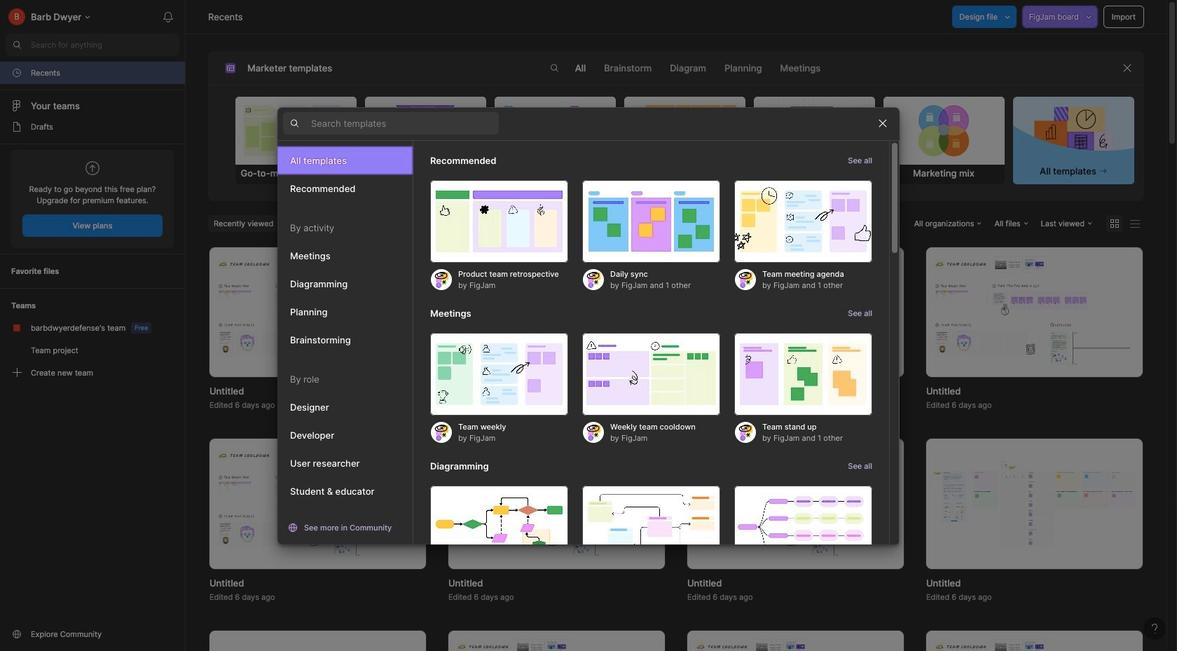Task type: vqa. For each thing, say whether or not it's contained in the screenshot.
FILE THUMBNAIL
no



Task type: describe. For each thing, give the bounding box(es) containing it.
marketing funnel image
[[365, 97, 486, 165]]

0 vertical spatial search 32 image
[[6, 34, 28, 56]]

social media planner image
[[624, 97, 745, 165]]

see all all templates image
[[1034, 106, 1113, 158]]

diagram basics image
[[430, 486, 568, 568]]

community 16 image
[[11, 629, 22, 640]]

weekly team cooldown image
[[582, 333, 720, 415]]

product team retrospective image
[[430, 180, 568, 263]]

daily sync image
[[582, 180, 720, 263]]

team weekly image
[[430, 333, 568, 415]]



Task type: locate. For each thing, give the bounding box(es) containing it.
creative brief template image
[[746, 97, 882, 165]]

competitor analysis image
[[495, 97, 615, 165]]

uml diagram image
[[582, 486, 720, 568]]

1 vertical spatial search 32 image
[[543, 57, 565, 79]]

page 16 image
[[11, 121, 22, 132]]

mindmap image
[[734, 486, 872, 568]]

team meeting agenda image
[[734, 180, 872, 263]]

marketing mix image
[[884, 97, 1004, 165]]

grid
[[187, 247, 1165, 651]]

search 32 image up competitor analysis image
[[543, 57, 565, 79]]

1 horizontal spatial search 32 image
[[543, 57, 565, 79]]

recent 16 image
[[11, 67, 22, 78]]

Search templates text field
[[311, 115, 499, 132]]

search 32 image
[[6, 34, 28, 56], [543, 57, 565, 79]]

dialog
[[278, 107, 900, 596]]

thumbnail image
[[210, 247, 426, 377], [449, 247, 665, 377], [687, 247, 904, 377], [926, 247, 1143, 377], [210, 439, 426, 569], [449, 439, 665, 569], [687, 439, 904, 569], [926, 439, 1143, 569], [210, 631, 426, 651], [449, 631, 665, 651], [687, 631, 904, 651], [926, 631, 1143, 651]]

go-to-market (gtm) strategy image
[[235, 97, 356, 165]]

team stand up image
[[734, 333, 872, 415]]

bell 32 image
[[157, 6, 179, 28]]

Search for anything text field
[[31, 39, 179, 50]]

0 horizontal spatial search 32 image
[[6, 34, 28, 56]]

search 32 image up recent 16 icon
[[6, 34, 28, 56]]



